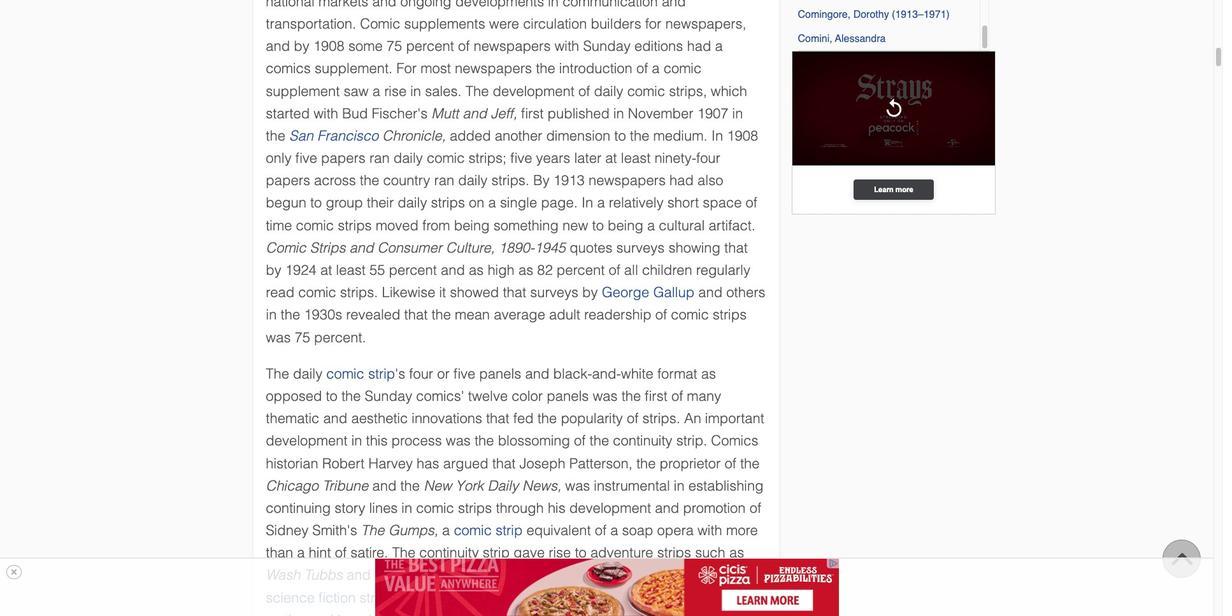 Task type: vqa. For each thing, say whether or not it's contained in the screenshot.
development in was instrumental in establishing continuing story lines in comic strips through his development and promotion of Sidney Smith's
yes



Task type: locate. For each thing, give the bounding box(es) containing it.
strips. left 'an'
[[643, 411, 681, 427]]

papers up begun
[[266, 173, 310, 189]]

0 horizontal spatial continuity
[[420, 546, 479, 562]]

0 horizontal spatial five
[[296, 150, 317, 166]]

continuity down the gumps, a comic strip
[[420, 546, 479, 562]]

0 vertical spatial comic strip link
[[326, 366, 395, 382]]

was down and-
[[593, 389, 618, 405]]

1 horizontal spatial development
[[570, 501, 651, 517]]

1907
[[698, 106, 729, 122]]

relatively
[[609, 195, 664, 211]]

at inside 'quotes surveys showing that by 1924 at least 55 percent and as high as 82 percent of all children regularly read comic strips. likewise it showed that surveys by'
[[321, 263, 332, 279]]

the inside even gag strips such as the working girl strip
[[285, 613, 304, 617]]

to left group
[[310, 195, 322, 211]]

george
[[602, 285, 650, 301]]

0 vertical spatial the
[[266, 366, 289, 382]]

1 horizontal spatial the
[[361, 523, 385, 539]]

hint
[[309, 546, 331, 562]]

was left 75
[[266, 330, 291, 346]]

strips down york
[[458, 501, 492, 517]]

color
[[512, 389, 543, 405]]

75
[[295, 330, 310, 346]]

1 horizontal spatial by
[[583, 285, 598, 301]]

in
[[712, 128, 723, 144], [582, 195, 594, 211]]

average
[[494, 307, 546, 323]]

soap
[[622, 523, 654, 539]]

in left this
[[352, 434, 362, 450]]

0 horizontal spatial by
[[266, 263, 282, 279]]

1 vertical spatial four
[[409, 366, 434, 382]]

five down san
[[296, 150, 317, 166]]

the down read
[[281, 307, 300, 323]]

surveys down 82
[[530, 285, 579, 301]]

all
[[624, 263, 639, 279]]

continuity up instrumental
[[613, 434, 673, 450]]

0 vertical spatial least
[[621, 150, 651, 166]]

the
[[266, 366, 289, 382], [361, 523, 385, 539], [392, 546, 416, 562]]

showed
[[450, 285, 499, 301]]

tubbs
[[304, 568, 343, 584]]

0 vertical spatial papers
[[321, 150, 366, 166]]

0 horizontal spatial four
[[409, 366, 434, 382]]

0 vertical spatial by
[[266, 263, 282, 279]]

by up read
[[266, 263, 282, 279]]

of down popularity
[[574, 434, 586, 450]]

fed
[[514, 411, 534, 427]]

1 vertical spatial the
[[361, 523, 385, 539]]

satire.
[[351, 546, 388, 562]]

and-
[[592, 366, 621, 382]]

tribune
[[323, 478, 369, 494]]

in up new
[[582, 195, 594, 211]]

0 vertical spatial first
[[521, 106, 544, 122]]

comic down york
[[454, 523, 492, 539]]

that inside 'and others in the 1930s revealed that the mean average adult readership of comic strips was 75 percent.'
[[404, 307, 428, 323]]

to right rise
[[575, 546, 587, 562]]

the down the gumps,
[[392, 546, 416, 562]]

being up culture, on the top of the page
[[454, 218, 490, 234]]

of inside the "added another dimension to the medium. in 1908 only five papers ran daily comic strips; five years later at least ninety-four papers across the country ran daily strips. by 1913 newspapers had also begun to group their daily strips on a single page. in a relatively short space of time comic strips moved from being something new to being a cultural artifact."
[[746, 195, 758, 211]]

comic down new
[[416, 501, 454, 517]]

of right space
[[746, 195, 758, 211]]

of up adventure
[[595, 523, 607, 539]]

2 horizontal spatial strips.
[[643, 411, 681, 427]]

strip
[[368, 366, 395, 382], [496, 523, 523, 539], [483, 546, 510, 562], [384, 613, 411, 617]]

surveys up all
[[617, 240, 665, 256]]

percent down "quotes"
[[557, 263, 605, 279]]

1 vertical spatial papers
[[266, 173, 310, 189]]

a right on
[[489, 195, 496, 211]]

five
[[296, 150, 317, 166], [511, 150, 532, 166], [454, 366, 476, 382]]

advertisement region
[[792, 51, 996, 242], [375, 560, 839, 617]]

strips down opera
[[657, 546, 692, 562]]

the down november
[[630, 128, 650, 144]]

strips down others
[[713, 307, 747, 323]]

in
[[614, 106, 624, 122], [733, 106, 743, 122], [266, 307, 277, 323], [352, 434, 362, 450], [674, 478, 685, 494], [402, 501, 412, 517], [543, 568, 554, 584]]

0 vertical spatial continuity
[[613, 434, 673, 450]]

0 vertical spatial at
[[606, 150, 617, 166]]

0 vertical spatial four
[[697, 150, 721, 166]]

and down which
[[507, 591, 531, 607]]

his
[[548, 501, 566, 517]]

0 vertical spatial panels
[[479, 366, 522, 382]]

comic strip link up sunday
[[326, 366, 395, 382]]

to inside equivalent of a soap opera with more than a hint of satire. the continuity strip gave rise to adventure strips such as
[[575, 546, 587, 562]]

chicago tribune and the new york daily news,
[[266, 478, 562, 494]]

first down white
[[645, 389, 668, 405]]

on
[[469, 195, 485, 211]]

strips inside 'and others in the 1930s revealed that the mean average adult readership of comic strips was 75 percent.'
[[713, 307, 747, 323]]

equivalent
[[527, 523, 591, 539]]

four inside 's four or five panels and black-and-white format as opposed to the sunday comics' twelve color panels was the first of many thematic and aesthetic innovations that fed the popularity of strips. an important development in this process was the blossoming of the continuity strip. comics historian robert harvey has argued that joseph patterson, the proprietor of the
[[409, 366, 434, 382]]

panels up twelve
[[479, 366, 522, 382]]

the left new
[[401, 478, 420, 494]]

comic up 1930s
[[298, 285, 336, 301]]

0 horizontal spatial the
[[266, 366, 289, 382]]

and down regularly
[[699, 285, 723, 301]]

being down relatively
[[608, 218, 644, 234]]

1 horizontal spatial ran
[[434, 173, 455, 189]]

strip up wash tubbs and little orphan annie, which in turn led to the emergence of
[[483, 546, 510, 562]]

least up newspapers
[[621, 150, 651, 166]]

0 vertical spatial ran
[[370, 150, 390, 166]]

1 horizontal spatial four
[[697, 150, 721, 166]]

0 horizontal spatial at
[[321, 263, 332, 279]]

important
[[705, 411, 765, 427]]

0 horizontal spatial development
[[266, 434, 348, 450]]

such inside equivalent of a soap opera with more than a hint of satire. the continuity strip gave rise to adventure strips such as
[[695, 546, 726, 562]]

later
[[575, 150, 602, 166]]

emergence
[[649, 568, 720, 584]]

1 vertical spatial comic strip link
[[454, 523, 523, 539]]

1 horizontal spatial strips.
[[492, 173, 530, 189]]

1 vertical spatial strips.
[[340, 285, 378, 301]]

daily down country
[[398, 195, 427, 211]]

1 vertical spatial surveys
[[530, 285, 579, 301]]

and up opera
[[655, 501, 680, 517]]

0 horizontal spatial papers
[[266, 173, 310, 189]]

1 vertical spatial ran
[[434, 173, 455, 189]]

0 vertical spatial strips.
[[492, 173, 530, 189]]

strips
[[431, 195, 465, 211], [338, 218, 372, 234], [713, 307, 747, 323], [458, 501, 492, 517], [657, 546, 692, 562], [360, 591, 394, 607], [692, 591, 726, 607]]

1 horizontal spatial such
[[730, 591, 760, 607]]

0 horizontal spatial in
[[582, 195, 594, 211]]

of up the more
[[750, 501, 762, 517]]

0 horizontal spatial such
[[695, 546, 726, 562]]

through
[[496, 501, 544, 517]]

as up many
[[702, 366, 716, 382]]

story
[[335, 501, 365, 517]]

their
[[367, 195, 394, 211]]

strips inside equivalent of a soap opera with more than a hint of satire. the continuity strip gave rise to adventure strips such as
[[657, 546, 692, 562]]

panels down black-
[[547, 389, 589, 405]]

four right 's
[[409, 366, 434, 382]]

was up his
[[565, 478, 590, 494]]

0 horizontal spatial panels
[[479, 366, 522, 382]]

the up argued
[[475, 434, 494, 450]]

2 percent from the left
[[557, 263, 605, 279]]

1 vertical spatial first
[[645, 389, 668, 405]]

gallup
[[654, 285, 695, 301]]

science fiction strips like buck rogers and flash gordon.
[[266, 591, 624, 607]]

dimension
[[547, 128, 611, 144]]

2 vertical spatial strips.
[[643, 411, 681, 427]]

and inside 'quotes surveys showing that by 1924 at least 55 percent and as high as 82 percent of all children regularly read comic strips. likewise it showed that surveys by'
[[441, 263, 465, 279]]

2 horizontal spatial the
[[392, 546, 416, 562]]

least left 55
[[336, 263, 366, 279]]

the down the daily comic strip at the bottom left
[[342, 389, 361, 405]]

orphan
[[408, 568, 456, 584]]

0 vertical spatial in
[[712, 128, 723, 144]]

the up "opposed"
[[266, 366, 289, 382]]

or
[[437, 366, 450, 382]]

strip inside equivalent of a soap opera with more than a hint of satire. the continuity strip gave rise to adventure strips such as
[[483, 546, 510, 562]]

1 horizontal spatial panels
[[547, 389, 589, 405]]

in right the published
[[614, 106, 624, 122]]

1 horizontal spatial first
[[645, 389, 668, 405]]

to right new
[[592, 218, 604, 234]]

papers down "francisco"
[[321, 150, 366, 166]]

strips down group
[[338, 218, 372, 234]]

comini, alessandra link
[[798, 29, 886, 45]]

strips. up revealed
[[340, 285, 378, 301]]

was inside the was instrumental in establishing continuing story lines in comic strips through his development and promotion of sidney smith's
[[565, 478, 590, 494]]

1924
[[285, 263, 317, 279]]

continuity inside equivalent of a soap opera with more than a hint of satire. the continuity strip gave rise to adventure strips such as
[[420, 546, 479, 562]]

mutt
[[432, 106, 459, 122]]

joseph
[[520, 456, 566, 472]]

strips. up single
[[492, 173, 530, 189]]

1 vertical spatial panels
[[547, 389, 589, 405]]

1 horizontal spatial least
[[621, 150, 651, 166]]

1 horizontal spatial continuity
[[613, 434, 673, 450]]

1 being from the left
[[454, 218, 490, 234]]

the down comics
[[741, 456, 760, 472]]

to right led
[[610, 568, 621, 584]]

0 vertical spatial surveys
[[617, 240, 665, 256]]

1945
[[535, 240, 566, 256]]

another
[[495, 128, 543, 144]]

in down 1907 in the top of the page
[[712, 128, 723, 144]]

adventure
[[591, 546, 654, 562]]

0 horizontal spatial ran
[[370, 150, 390, 166]]

comic inside 'quotes surveys showing that by 1924 at least 55 percent and as high as 82 percent of all children regularly read comic strips. likewise it showed that surveys by'
[[298, 285, 336, 301]]

as down the science
[[266, 613, 281, 617]]

1 horizontal spatial in
[[712, 128, 723, 144]]

comingore, dorothy (1913–1971)
[[798, 9, 950, 20]]

strip inside even gag strips such as the working girl strip
[[384, 613, 411, 617]]

by left george
[[583, 285, 598, 301]]

and
[[463, 106, 487, 122], [350, 240, 374, 256], [441, 263, 465, 279], [699, 285, 723, 301], [525, 366, 550, 382], [323, 411, 348, 427], [372, 478, 397, 494], [655, 501, 680, 517], [347, 568, 371, 584], [507, 591, 531, 607]]

1 percent from the left
[[389, 263, 437, 279]]

ran down "san francisco chronicle," on the top of page
[[370, 150, 390, 166]]

daily up on
[[458, 173, 488, 189]]

1890-
[[499, 240, 535, 256]]

comic strip link
[[326, 366, 395, 382], [454, 523, 523, 539]]

cultural
[[659, 218, 705, 234]]

0 horizontal spatial surveys
[[530, 285, 579, 301]]

2 being from the left
[[608, 218, 644, 234]]

comic down percent.
[[326, 366, 364, 382]]

to inside 's four or five panels and black-and-white format as opposed to the sunday comics' twelve color panels was the first of many thematic and aesthetic innovations that fed the popularity of strips. an important development in this process was the blossoming of the continuity strip. comics historian robert harvey has argued that joseph patterson, the proprietor of the
[[326, 389, 338, 405]]

1 horizontal spatial being
[[608, 218, 644, 234]]

gumps,
[[389, 523, 438, 539]]

page.
[[541, 195, 578, 211]]

0 horizontal spatial first
[[521, 106, 544, 122]]

1 horizontal spatial five
[[454, 366, 476, 382]]

of right emergence
[[724, 568, 736, 584]]

1 horizontal spatial percent
[[557, 263, 605, 279]]

0 horizontal spatial being
[[454, 218, 490, 234]]

of right hint
[[335, 546, 347, 562]]

of inside 'and others in the 1930s revealed that the mean average adult readership of comic strips was 75 percent.'
[[656, 307, 667, 323]]

1 vertical spatial by
[[583, 285, 598, 301]]

first inside 's four or five panels and black-and-white format as opposed to the sunday comics' twelve color panels was the first of many thematic and aesthetic innovations that fed the popularity of strips. an important development in this process was the blossoming of the continuity strip. comics historian robert harvey has argued that joseph patterson, the proprietor of the
[[645, 389, 668, 405]]

0 horizontal spatial strips.
[[340, 285, 378, 301]]

1 vertical spatial such
[[730, 591, 760, 607]]

a
[[489, 195, 496, 211], [597, 195, 605, 211], [648, 218, 655, 234], [442, 523, 450, 539], [611, 523, 618, 539], [297, 546, 305, 562]]

as
[[469, 263, 484, 279], [519, 263, 534, 279], [702, 366, 716, 382], [730, 546, 745, 562], [266, 613, 281, 617]]

at right later
[[606, 150, 617, 166]]

1 vertical spatial continuity
[[420, 546, 479, 562]]

as up showed
[[469, 263, 484, 279]]

chronicle,
[[383, 128, 446, 144]]

medium.
[[654, 128, 708, 144]]

sunday
[[365, 389, 412, 405]]

to
[[615, 128, 626, 144], [310, 195, 322, 211], [592, 218, 604, 234], [326, 389, 338, 405], [575, 546, 587, 562], [610, 568, 621, 584]]

as inside 's four or five panels and black-and-white format as opposed to the sunday comics' twelve color panels was the first of many thematic and aesthetic innovations that fed the popularity of strips. an important development in this process was the blossoming of the continuity strip. comics historian robert harvey has argued that joseph patterson, the proprietor of the
[[702, 366, 716, 382]]

smith's
[[312, 523, 357, 539]]

1 vertical spatial development
[[570, 501, 651, 517]]

five right or
[[454, 366, 476, 382]]

1 vertical spatial in
[[582, 195, 594, 211]]

panels
[[479, 366, 522, 382], [547, 389, 589, 405]]

working
[[308, 613, 357, 617]]

the up only at the top left
[[266, 128, 285, 144]]

the up their
[[360, 173, 379, 189]]

1 horizontal spatial comic strip link
[[454, 523, 523, 539]]

first up another
[[521, 106, 544, 122]]

strips inside the was instrumental in establishing continuing story lines in comic strips through his development and promotion of sidney smith's
[[458, 501, 492, 517]]

0 vertical spatial development
[[266, 434, 348, 450]]

of down gallup at the top right of the page
[[656, 307, 667, 323]]

as down the more
[[730, 546, 745, 562]]

1 horizontal spatial at
[[606, 150, 617, 166]]

strips
[[310, 240, 346, 256]]

space
[[703, 195, 742, 211]]

consumer
[[378, 240, 442, 256]]

short
[[668, 195, 699, 211]]

by
[[533, 173, 550, 189]]

comic inside 'and others in the 1930s revealed that the mean average adult readership of comic strips was 75 percent.'
[[671, 307, 709, 323]]

only
[[266, 150, 292, 166]]

1 vertical spatial at
[[321, 263, 332, 279]]

promotion
[[683, 501, 746, 517]]

new
[[424, 478, 452, 494]]

strips down emergence
[[692, 591, 726, 607]]

0 vertical spatial such
[[695, 546, 726, 562]]

percent down comic strips and consumer culture, 1890-1945
[[389, 263, 437, 279]]

regularly
[[696, 263, 751, 279]]

0 horizontal spatial percent
[[389, 263, 437, 279]]

percent.
[[314, 330, 366, 346]]

1 vertical spatial least
[[336, 263, 366, 279]]

2 vertical spatial the
[[392, 546, 416, 562]]

0 horizontal spatial least
[[336, 263, 366, 279]]

the down the science
[[285, 613, 304, 617]]

1 vertical spatial advertisement region
[[375, 560, 839, 617]]

's four or five panels and black-and-white format as opposed to the sunday comics' twelve color panels was the first of many thematic and aesthetic innovations that fed the popularity of strips. an important development in this process was the blossoming of the continuity strip. comics historian robert harvey has argued that joseph patterson, the proprietor of the
[[266, 366, 765, 472]]

read
[[266, 285, 295, 301]]

wash tubbs and little orphan annie, which in turn led to the emergence of
[[266, 568, 736, 584]]

even gag strips such as the working girl strip
[[266, 591, 760, 617]]



Task type: describe. For each thing, give the bounding box(es) containing it.
in down the proprietor
[[674, 478, 685, 494]]

science
[[266, 591, 315, 607]]

first published in november 1907 in the
[[266, 106, 743, 144]]

and down satire.
[[347, 568, 371, 584]]

the down white
[[622, 389, 641, 405]]

0 horizontal spatial comic strip link
[[326, 366, 395, 382]]

dorothy
[[854, 9, 890, 20]]

at inside the "added another dimension to the medium. in 1908 only five papers ran daily comic strips; five years later at least ninety-four papers across the country ran daily strips. by 1913 newspapers had also begun to group their daily strips on a single page. in a relatively short space of time comic strips moved from being something new to being a cultural artifact."
[[606, 150, 617, 166]]

years
[[536, 150, 571, 166]]

group
[[326, 195, 363, 211]]

the for the daily comic strip
[[266, 366, 289, 382]]

patterson,
[[570, 456, 633, 472]]

continuing
[[266, 501, 331, 517]]

argued
[[443, 456, 489, 472]]

strips inside even gag strips such as the working girl strip
[[692, 591, 726, 607]]

proprietor
[[660, 456, 721, 472]]

comic inside the was instrumental in establishing continuing story lines in comic strips through his development and promotion of sidney smith's
[[416, 501, 454, 517]]

francisco
[[317, 128, 379, 144]]

newspapers
[[589, 173, 666, 189]]

the up "even"
[[625, 568, 645, 584]]

even
[[628, 591, 659, 607]]

development inside 's four or five panels and black-and-white format as opposed to the sunday comics' twelve color panels was the first of many thematic and aesthetic innovations that fed the popularity of strips. an important development in this process was the blossoming of the continuity strip. comics historian robert harvey has argued that joseph patterson, the proprietor of the
[[266, 434, 348, 450]]

in inside 's four or five panels and black-and-white format as opposed to the sunday comics' twelve color panels was the first of many thematic and aesthetic innovations that fed the popularity of strips. an important development in this process was the blossoming of the continuity strip. comics historian robert harvey has argued that joseph patterson, the proprietor of the
[[352, 434, 362, 450]]

55
[[370, 263, 385, 279]]

of inside the was instrumental in establishing continuing story lines in comic strips through his development and promotion of sidney smith's
[[750, 501, 762, 517]]

ninety-
[[655, 150, 697, 166]]

was inside 'and others in the 1930s revealed that the mean average adult readership of comic strips was 75 percent.'
[[266, 330, 291, 346]]

daily up country
[[394, 150, 423, 166]]

and inside 'and others in the 1930s revealed that the mean average adult readership of comic strips was 75 percent.'
[[699, 285, 723, 301]]

culture,
[[446, 240, 495, 256]]

strips. inside the "added another dimension to the medium. in 1908 only five papers ran daily comic strips; five years later at least ninety-four papers across the country ran daily strips. by 1913 newspapers had also begun to group their daily strips on a single page. in a relatively short space of time comic strips moved from being something new to being a cultural artifact."
[[492, 173, 530, 189]]

quotes surveys showing that by 1924 at least 55 percent and as high as 82 percent of all children regularly read comic strips. likewise it showed that surveys by
[[266, 240, 751, 301]]

strip up sunday
[[368, 366, 395, 382]]

of down comics
[[725, 456, 737, 472]]

was up argued
[[446, 434, 471, 450]]

readership
[[584, 307, 652, 323]]

in up 1908
[[733, 106, 743, 122]]

the right fed
[[538, 411, 557, 427]]

to right dimension
[[615, 128, 626, 144]]

science fiction link
[[266, 591, 356, 607]]

the down it
[[432, 307, 451, 323]]

new
[[563, 218, 589, 234]]

rogers
[[458, 591, 503, 607]]

the inside first published in november 1907 in the
[[266, 128, 285, 144]]

annie,
[[460, 568, 499, 584]]

strips up from
[[431, 195, 465, 211]]

first inside first published in november 1907 in the
[[521, 106, 544, 122]]

1930s
[[304, 307, 342, 323]]

that down twelve
[[486, 411, 510, 427]]

san francisco chronicle,
[[289, 128, 446, 144]]

strips. inside 's four or five panels and black-and-white format as opposed to the sunday comics' twelve color panels was the first of many thematic and aesthetic innovations that fed the popularity of strips. an important development in this process was the blossoming of the continuity strip. comics historian robert harvey has argued that joseph patterson, the proprietor of the
[[643, 411, 681, 427]]

moved
[[376, 218, 419, 234]]

establishing
[[689, 478, 764, 494]]

many
[[687, 389, 722, 405]]

five inside 's four or five panels and black-and-white format as opposed to the sunday comics' twelve color panels was the first of many thematic and aesthetic innovations that fed the popularity of strips. an important development in this process was the blossoming of the continuity strip. comics historian robert harvey has argued that joseph patterson, the proprietor of the
[[454, 366, 476, 382]]

and up color
[[525, 366, 550, 382]]

the up instrumental
[[637, 456, 656, 472]]

comics
[[711, 434, 759, 450]]

0 vertical spatial advertisement region
[[792, 51, 996, 242]]

least inside 'quotes surveys showing that by 1924 at least 55 percent and as high as 82 percent of all children regularly read comic strips. likewise it showed that surveys by'
[[336, 263, 366, 279]]

thematic
[[266, 411, 319, 427]]

development inside the was instrumental in establishing continuing story lines in comic strips through his development and promotion of sidney smith's
[[570, 501, 651, 517]]

strips. inside 'quotes surveys showing that by 1924 at least 55 percent and as high as 82 percent of all children regularly read comic strips. likewise it showed that surveys by'
[[340, 285, 378, 301]]

turn
[[558, 568, 582, 584]]

girl
[[361, 613, 380, 617]]

little
[[375, 568, 404, 584]]

which
[[503, 568, 540, 584]]

george gallup link
[[602, 285, 695, 301]]

that up average
[[503, 285, 527, 301]]

comic down added
[[427, 150, 465, 166]]

george gallup
[[602, 285, 695, 301]]

a left soap
[[611, 523, 618, 539]]

2 horizontal spatial five
[[511, 150, 532, 166]]

innovations
[[412, 411, 482, 427]]

and up 55
[[350, 240, 374, 256]]

format
[[658, 366, 698, 382]]

comic strips and consumer culture, 1890-1945
[[266, 240, 566, 256]]

that up daily
[[492, 456, 516, 472]]

as inside equivalent of a soap opera with more than a hint of satire. the continuity strip gave rise to adventure strips such as
[[730, 546, 745, 562]]

(1913–1971)
[[892, 9, 950, 20]]

that down artifact.
[[725, 240, 748, 256]]

alessandra
[[835, 33, 886, 45]]

the inside equivalent of a soap opera with more than a hint of satire. the continuity strip gave rise to adventure strips such as
[[392, 546, 416, 562]]

strips up girl
[[360, 591, 394, 607]]

added
[[450, 128, 491, 144]]

something
[[494, 218, 559, 234]]

artifact.
[[709, 218, 756, 234]]

the for the gumps, a comic strip
[[361, 523, 385, 539]]

and up added
[[463, 106, 487, 122]]

of right popularity
[[627, 411, 639, 427]]

adult
[[549, 307, 581, 323]]

others
[[727, 285, 766, 301]]

as left 82
[[519, 263, 534, 279]]

process
[[392, 434, 442, 450]]

the up patterson,
[[590, 434, 609, 450]]

this
[[366, 434, 388, 450]]

chicago
[[266, 478, 319, 494]]

an
[[684, 411, 702, 427]]

the daily comic strip
[[266, 366, 395, 382]]

white
[[621, 366, 654, 382]]

blossoming
[[498, 434, 570, 450]]

black-
[[554, 366, 592, 382]]

daily up "opposed"
[[293, 366, 323, 382]]

likewise
[[382, 285, 436, 301]]

comic up strips
[[296, 218, 334, 234]]

least inside the "added another dimension to the medium. in 1908 only five papers ran daily comic strips; five years later at least ninety-four papers across the country ran daily strips. by 1913 newspapers had also begun to group their daily strips on a single page. in a relatively short space of time comic strips moved from being something new to being a cultural artifact."
[[621, 150, 651, 166]]

children
[[642, 263, 693, 279]]

four inside the "added another dimension to the medium. in 1908 only five papers ran daily comic strips; five years later at least ninety-four papers across the country ran daily strips. by 1913 newspapers had also begun to group their daily strips on a single page. in a relatively short space of time comic strips moved from being something new to being a cultural artifact."
[[697, 150, 721, 166]]

across
[[314, 173, 356, 189]]

aesthetic
[[351, 411, 408, 427]]

san francisco link
[[289, 128, 379, 144]]

1913
[[554, 173, 585, 189]]

a down relatively
[[648, 218, 655, 234]]

a right the gumps,
[[442, 523, 450, 539]]

and right thematic
[[323, 411, 348, 427]]

news,
[[523, 478, 562, 494]]

equivalent of a soap opera with more than a hint of satire. the continuity strip gave rise to adventure strips such as
[[266, 523, 758, 562]]

1 horizontal spatial surveys
[[617, 240, 665, 256]]

rise
[[549, 546, 571, 562]]

mutt and jeff,
[[432, 106, 517, 122]]

buck
[[422, 591, 454, 607]]

and up the lines
[[372, 478, 397, 494]]

november
[[628, 106, 694, 122]]

gag
[[663, 591, 688, 607]]

such inside even gag strips such as the working girl strip
[[730, 591, 760, 607]]

a down newspapers
[[597, 195, 605, 211]]

continuity inside 's four or five panels and black-and-white format as opposed to the sunday comics' twelve color panels was the first of many thematic and aesthetic innovations that fed the popularity of strips. an important development in this process was the blossoming of the continuity strip. comics historian robert harvey has argued that joseph patterson, the proprietor of the
[[613, 434, 673, 450]]

had
[[670, 173, 694, 189]]

with
[[698, 523, 723, 539]]

in inside 'and others in the 1930s revealed that the mean average adult readership of comic strips was 75 percent.'
[[266, 307, 277, 323]]

of inside 'quotes surveys showing that by 1924 at least 55 percent and as high as 82 percent of all children regularly read comic strips. likewise it showed that surveys by'
[[609, 263, 621, 279]]

comic
[[266, 240, 306, 256]]

and inside the was instrumental in establishing continuing story lines in comic strips through his development and promotion of sidney smith's
[[655, 501, 680, 517]]

has
[[417, 456, 439, 472]]

in left turn
[[543, 568, 554, 584]]

quotes
[[570, 240, 613, 256]]

1 horizontal spatial papers
[[321, 150, 366, 166]]

of down format
[[672, 389, 683, 405]]

a left hint
[[297, 546, 305, 562]]

revealed
[[346, 307, 401, 323]]

strip down through
[[496, 523, 523, 539]]

×
[[10, 566, 18, 580]]

published
[[548, 106, 610, 122]]

as inside even gag strips such as the working girl strip
[[266, 613, 281, 617]]

in up the gumps,
[[402, 501, 412, 517]]



